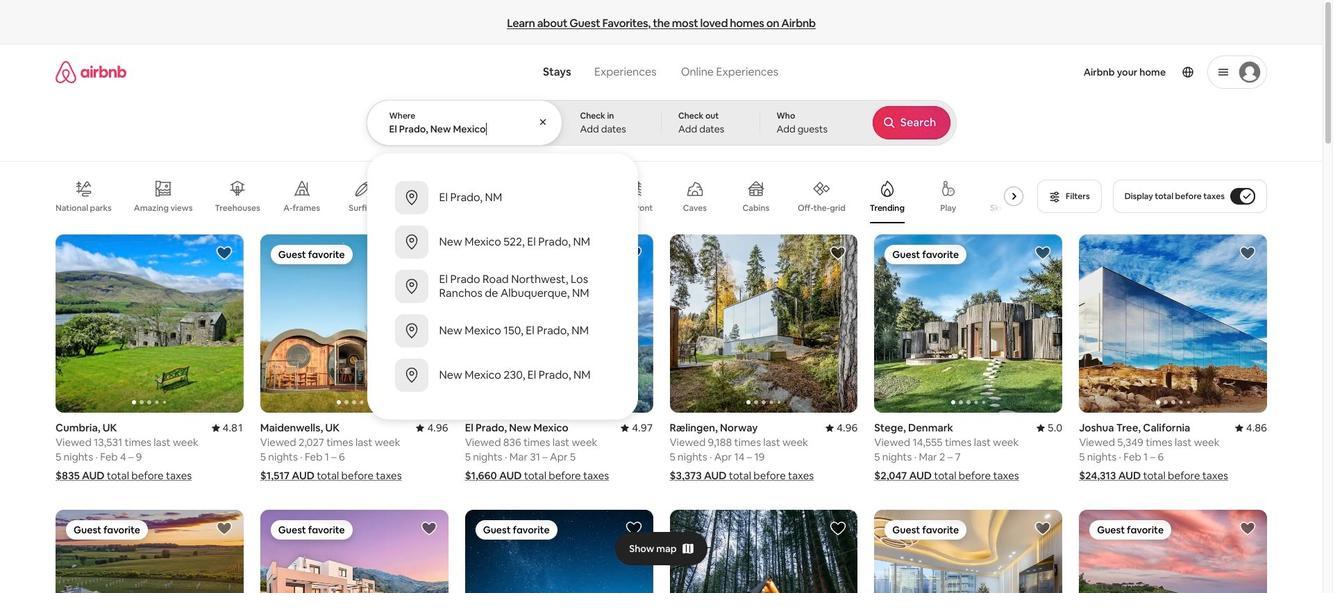 Task type: vqa. For each thing, say whether or not it's contained in the screenshot.
left 4.96 out of 5 average rating icon
yes



Task type: locate. For each thing, give the bounding box(es) containing it.
add to wishlist: dubai, uae image
[[1035, 521, 1051, 538]]

group
[[56, 169, 1029, 224], [56, 235, 244, 413], [260, 235, 448, 413], [465, 235, 653, 413], [670, 235, 858, 413], [874, 235, 1251, 413], [1079, 235, 1267, 413], [56, 511, 244, 594], [260, 511, 448, 594], [465, 511, 653, 594], [670, 511, 858, 594], [874, 511, 1062, 594], [1079, 511, 1267, 594]]

add to wishlist: cleveland, wisconsin image
[[216, 521, 232, 538]]

add to wishlist: skykomish, washington image
[[830, 521, 847, 538]]

add to wishlist: joshua tree, california image
[[1239, 245, 1256, 262]]

add to wishlist: maidenwells, uk image
[[421, 245, 437, 262]]

5 option from the top
[[367, 353, 638, 398]]

add to wishlist: chania, greece image
[[421, 521, 437, 538]]

4.86 out of 5 average rating image
[[1235, 422, 1267, 435]]

4.97 out of 5 average rating image
[[621, 422, 653, 435]]

option
[[367, 176, 638, 220], [367, 220, 638, 265], [367, 265, 638, 309], [367, 309, 638, 353], [367, 353, 638, 398]]

what can we help you find? tab list
[[532, 57, 669, 87]]

tab panel
[[366, 100, 956, 420]]

add to wishlist: cumbria, uk image
[[216, 245, 232, 262]]

None search field
[[366, 44, 956, 420]]

search suggestions list box
[[367, 165, 638, 409]]

4.81 out of 5 average rating image
[[211, 422, 244, 435]]

4.96 out of 5 average rating image
[[826, 422, 858, 435]]

add to wishlist: pierantonio, italy image
[[1239, 521, 1256, 538]]

2 option from the top
[[367, 220, 638, 265]]



Task type: describe. For each thing, give the bounding box(es) containing it.
3 option from the top
[[367, 265, 638, 309]]

5.0 out of 5 average rating image
[[1037, 422, 1062, 435]]

profile element
[[800, 44, 1267, 100]]

4.96 out of 5 average rating image
[[416, 422, 448, 435]]

add to wishlist: rælingen, norway image
[[830, 245, 847, 262]]

1 option from the top
[[367, 176, 638, 220]]

add to wishlist: twizel, new zealand image
[[625, 521, 642, 538]]

add to wishlist: el prado, new mexico image
[[625, 245, 642, 262]]

4 option from the top
[[367, 309, 638, 353]]

add to wishlist: stege, denmark image
[[1035, 245, 1051, 262]]

Search destinations search field
[[389, 123, 541, 135]]



